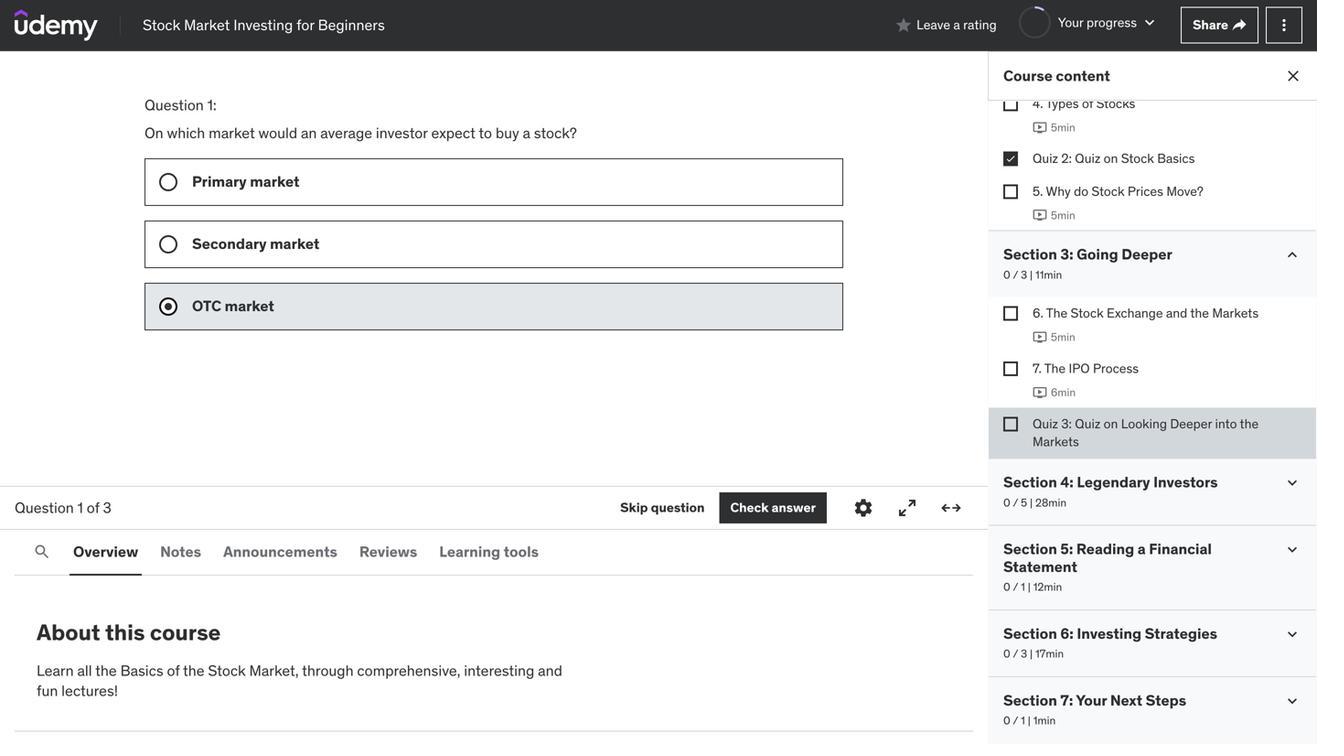 Task type: locate. For each thing, give the bounding box(es) containing it.
3 small image from the top
[[1284, 625, 1302, 643]]

5 / from the top
[[1013, 713, 1019, 728]]

quiz left 2:
[[1033, 150, 1059, 167]]

5min right play the stock exchange and the markets image
[[1052, 330, 1076, 344]]

7:
[[1061, 691, 1074, 710]]

legendary
[[1078, 473, 1151, 492]]

0 vertical spatial question
[[145, 96, 204, 114]]

progress
[[1087, 14, 1138, 30]]

section inside section 7: your next steps 0 / 1 | 1min
[[1004, 691, 1058, 710]]

0 vertical spatial xsmall image
[[1004, 184, 1019, 199]]

5min right play types of stocks icon
[[1052, 120, 1076, 134]]

question 1: on which market would an average investor expect to buy a stock?
[[145, 96, 581, 142]]

2 vertical spatial small image
[[1284, 625, 1302, 643]]

1 small image from the top
[[1284, 474, 1302, 492]]

skip question button
[[621, 492, 705, 523]]

1 vertical spatial investing
[[1078, 624, 1142, 643]]

the
[[1047, 305, 1068, 321], [1045, 360, 1066, 377]]

0 horizontal spatial and
[[538, 661, 563, 680]]

2 vertical spatial xsmall image
[[1004, 417, 1019, 431]]

2 vertical spatial 1
[[1021, 713, 1026, 728]]

section inside section 5: reading a financial statement 0 / 1 | 12min
[[1004, 540, 1058, 558]]

on up 5. why do stock prices move?
[[1104, 150, 1119, 167]]

reviews button
[[356, 530, 421, 574]]

1 5min from the top
[[1052, 120, 1076, 134]]

play the stock exchange and the markets image
[[1033, 330, 1048, 345]]

1 on from the top
[[1104, 150, 1119, 167]]

| inside section 3: going deeper 0 / 3 | 11min
[[1031, 268, 1033, 282]]

question 1 of 3
[[15, 498, 112, 517]]

a left rating
[[954, 17, 961, 33]]

| for section 3: going deeper
[[1031, 268, 1033, 282]]

on which market would an average investor expect to buy a stock? group
[[145, 158, 844, 330]]

settings image
[[853, 497, 875, 519]]

2 horizontal spatial a
[[1138, 540, 1146, 558]]

1 vertical spatial deeper
[[1171, 415, 1213, 432]]

stock up prices
[[1122, 150, 1155, 167]]

prices
[[1128, 183, 1164, 199]]

0 vertical spatial 3
[[1021, 268, 1028, 282]]

the inside quiz 3: quiz on looking deeper into the markets
[[1241, 415, 1259, 432]]

2 small image from the top
[[1284, 541, 1302, 559]]

stock inside "learn all the basics of the stock market, through comprehensive, interesting and fun lectures!"
[[208, 661, 246, 680]]

going
[[1077, 245, 1119, 264]]

2 vertical spatial 3
[[1021, 647, 1028, 661]]

quiz down 6min
[[1076, 415, 1101, 432]]

1 / from the top
[[1013, 268, 1019, 282]]

5min right play why do stock prices move? image
[[1052, 208, 1076, 222]]

3 / from the top
[[1013, 580, 1019, 594]]

on inside quiz 3: quiz on looking deeper into the markets
[[1104, 415, 1119, 432]]

of for 1
[[87, 498, 99, 517]]

1 xsmall image from the top
[[1004, 184, 1019, 199]]

12min
[[1034, 580, 1063, 594]]

1 vertical spatial on
[[1104, 415, 1119, 432]]

this
[[105, 619, 145, 646]]

investing inside section 6: investing strategies 0 / 3 | 17min
[[1078, 624, 1142, 643]]

0 vertical spatial small image
[[1284, 474, 1302, 492]]

a right reading
[[1138, 540, 1146, 558]]

sidebar element
[[988, 0, 1318, 744]]

0 vertical spatial the
[[1047, 305, 1068, 321]]

of inside sidebar element
[[1083, 95, 1094, 111]]

strategies
[[1145, 624, 1218, 643]]

5min
[[1052, 120, 1076, 134], [1052, 208, 1076, 222], [1052, 330, 1076, 344]]

0 horizontal spatial a
[[523, 123, 531, 142]]

question for question 1 of 3
[[15, 498, 74, 517]]

and right "exchange"
[[1167, 305, 1188, 321]]

2 xsmall image from the top
[[1004, 362, 1019, 376]]

2 vertical spatial a
[[1138, 540, 1146, 558]]

market
[[209, 123, 255, 142], [250, 172, 300, 191], [270, 234, 320, 253], [225, 296, 274, 315]]

leave a rating
[[917, 17, 997, 33]]

quiz down the play the ipo process icon
[[1033, 415, 1059, 432]]

quiz
[[1033, 150, 1059, 167], [1076, 150, 1101, 167], [1033, 415, 1059, 432], [1076, 415, 1101, 432]]

0 vertical spatial 3:
[[1061, 245, 1074, 264]]

section for section 5: reading a financial statement
[[1004, 540, 1058, 558]]

overview button
[[70, 530, 142, 574]]

1 vertical spatial the
[[1045, 360, 1066, 377]]

section
[[1004, 245, 1058, 264], [1004, 473, 1058, 492], [1004, 540, 1058, 558], [1004, 624, 1058, 643], [1004, 691, 1058, 710]]

section inside section 6: investing strategies 0 / 3 | 17min
[[1004, 624, 1058, 643]]

0 vertical spatial basics
[[1158, 150, 1196, 167]]

/ left 5
[[1013, 495, 1019, 510]]

1 vertical spatial 5min
[[1052, 208, 1076, 222]]

learning
[[440, 542, 501, 561]]

section left 5:
[[1004, 540, 1058, 558]]

| left 17min
[[1031, 647, 1033, 661]]

2 section from the top
[[1004, 473, 1058, 492]]

5min for types
[[1052, 120, 1076, 134]]

4 section from the top
[[1004, 624, 1058, 643]]

actions image
[[1276, 16, 1294, 34]]

stock left market,
[[208, 661, 246, 680]]

section 5: reading a financial statement 0 / 1 | 12min
[[1004, 540, 1213, 594]]

market right secondary
[[270, 234, 320, 253]]

3: for quiz
[[1062, 415, 1073, 432]]

lectures!
[[61, 682, 118, 700]]

3 xsmall image from the top
[[1004, 417, 1019, 431]]

2 vertical spatial 5min
[[1052, 330, 1076, 344]]

/ inside section 6: investing strategies 0 / 3 | 17min
[[1013, 647, 1019, 661]]

1 section from the top
[[1004, 245, 1058, 264]]

1 left 12min at the bottom of page
[[1021, 580, 1026, 594]]

28min
[[1036, 495, 1067, 510]]

2 / from the top
[[1013, 495, 1019, 510]]

your right 7:
[[1077, 691, 1108, 710]]

section up 1min
[[1004, 691, 1058, 710]]

the down course
[[183, 661, 205, 680]]

1 vertical spatial markets
[[1033, 433, 1080, 450]]

3 left the 11min
[[1021, 268, 1028, 282]]

5 section from the top
[[1004, 691, 1058, 710]]

0
[[1004, 268, 1011, 282], [1004, 495, 1011, 510], [1004, 580, 1011, 594], [1004, 647, 1011, 661], [1004, 713, 1011, 728]]

1 inside section 7: your next steps 0 / 1 | 1min
[[1021, 713, 1026, 728]]

the right into
[[1241, 415, 1259, 432]]

/ down statement
[[1013, 580, 1019, 594]]

expect
[[431, 123, 476, 142]]

0 vertical spatial 5min
[[1052, 120, 1076, 134]]

section for section 7: your next steps
[[1004, 691, 1058, 710]]

1 vertical spatial your
[[1077, 691, 1108, 710]]

section 7: your next steps 0 / 1 | 1min
[[1004, 691, 1187, 728]]

section 4: legendary investors button
[[1004, 473, 1219, 492]]

types
[[1047, 95, 1080, 111]]

2 on from the top
[[1104, 415, 1119, 432]]

section for section 3: going deeper
[[1004, 245, 1058, 264]]

0 left the 11min
[[1004, 268, 1011, 282]]

5. why do stock prices move?
[[1033, 183, 1204, 199]]

a right buy
[[523, 123, 531, 142]]

2 horizontal spatial of
[[1083, 95, 1094, 111]]

4 / from the top
[[1013, 647, 1019, 661]]

the right all
[[95, 661, 117, 680]]

xsmall image
[[1233, 18, 1247, 32], [1004, 96, 1019, 111], [1004, 152, 1019, 166], [1004, 306, 1019, 321]]

2 0 from the top
[[1004, 495, 1011, 510]]

through
[[302, 661, 354, 680]]

1 horizontal spatial investing
[[1078, 624, 1142, 643]]

3 5min from the top
[[1052, 330, 1076, 344]]

/ inside section 5: reading a financial statement 0 / 1 | 12min
[[1013, 580, 1019, 594]]

2:
[[1062, 150, 1073, 167]]

on for stock
[[1104, 150, 1119, 167]]

1 vertical spatial question
[[15, 498, 74, 517]]

move?
[[1167, 183, 1204, 199]]

and
[[1167, 305, 1188, 321], [538, 661, 563, 680]]

0 horizontal spatial investing
[[234, 15, 293, 34]]

0 vertical spatial and
[[1167, 305, 1188, 321]]

/ inside section 3: going deeper 0 / 3 | 11min
[[1013, 268, 1019, 282]]

financial
[[1150, 540, 1213, 558]]

| inside section 7: your next steps 0 / 1 | 1min
[[1028, 713, 1031, 728]]

0 vertical spatial investing
[[234, 15, 293, 34]]

0 vertical spatial of
[[1083, 95, 1094, 111]]

xsmall image for 5. why do stock prices move?
[[1004, 184, 1019, 199]]

3
[[1021, 268, 1028, 282], [103, 498, 112, 517], [1021, 647, 1028, 661]]

a
[[954, 17, 961, 33], [523, 123, 531, 142], [1138, 540, 1146, 558]]

| left the 11min
[[1031, 268, 1033, 282]]

0 vertical spatial a
[[954, 17, 961, 33]]

stock left market
[[143, 15, 181, 34]]

5
[[1021, 495, 1028, 510]]

section 3: going deeper button
[[1004, 245, 1173, 264]]

/ inside section 4: legendary investors 0 / 5 | 28min
[[1013, 495, 1019, 510]]

/ inside section 7: your next steps 0 / 1 | 1min
[[1013, 713, 1019, 728]]

content
[[1057, 66, 1111, 85]]

1
[[77, 498, 83, 517], [1021, 580, 1026, 594], [1021, 713, 1026, 728]]

learning tools
[[440, 542, 539, 561]]

investing
[[234, 15, 293, 34], [1078, 624, 1142, 643]]

small image
[[1284, 474, 1302, 492], [1284, 541, 1302, 559], [1284, 625, 1302, 643]]

3 left 17min
[[1021, 647, 1028, 661]]

udemy image
[[15, 10, 98, 41]]

which
[[167, 123, 205, 142]]

0 vertical spatial your
[[1059, 14, 1084, 30]]

3: for section
[[1061, 245, 1074, 264]]

xsmall image
[[1004, 184, 1019, 199], [1004, 362, 1019, 376], [1004, 417, 1019, 431]]

/ left the 11min
[[1013, 268, 1019, 282]]

secondary
[[192, 234, 267, 253]]

3 0 from the top
[[1004, 580, 1011, 594]]

section inside section 4: legendary investors 0 / 5 | 28min
[[1004, 473, 1058, 492]]

1 vertical spatial 1
[[1021, 580, 1026, 594]]

0 inside section 4: legendary investors 0 / 5 | 28min
[[1004, 495, 1011, 510]]

question
[[651, 499, 705, 516]]

basics down about this course
[[120, 661, 164, 680]]

0 left 1min
[[1004, 713, 1011, 728]]

1 vertical spatial basics
[[120, 661, 164, 680]]

quiz 3: quiz on looking deeper into the markets
[[1033, 415, 1259, 450]]

|
[[1031, 268, 1033, 282], [1030, 495, 1033, 510], [1028, 580, 1031, 594], [1031, 647, 1033, 661], [1028, 713, 1031, 728]]

an
[[301, 123, 317, 142]]

section up 17min
[[1004, 624, 1058, 643]]

deeper right going
[[1122, 245, 1173, 264]]

1 0 from the top
[[1004, 268, 1011, 282]]

0 for section 3: going deeper
[[1004, 268, 1011, 282]]

investing left "for"
[[234, 15, 293, 34]]

3: inside section 3: going deeper 0 / 3 | 11min
[[1061, 245, 1074, 264]]

| for section 6: investing strategies
[[1031, 647, 1033, 661]]

0 left 5
[[1004, 495, 1011, 510]]

market for secondary market
[[270, 234, 320, 253]]

market down 1:
[[209, 123, 255, 142]]

play why do stock prices move? image
[[1033, 208, 1048, 223]]

1 vertical spatial of
[[87, 498, 99, 517]]

0 inside section 3: going deeper 0 / 3 | 11min
[[1004, 268, 1011, 282]]

| left 12min at the bottom of page
[[1028, 580, 1031, 594]]

3 up the overview
[[103, 498, 112, 517]]

on
[[1104, 150, 1119, 167], [1104, 415, 1119, 432]]

5 0 from the top
[[1004, 713, 1011, 728]]

question
[[145, 96, 204, 114], [15, 498, 74, 517]]

market right otc
[[225, 296, 274, 315]]

question inside question 1: on which market would an average investor expect to buy a stock?
[[145, 96, 204, 114]]

stock market investing for beginners
[[143, 15, 385, 34]]

small image
[[1141, 13, 1160, 32], [895, 16, 914, 34], [1284, 246, 1302, 264], [1284, 692, 1302, 710]]

on left looking
[[1104, 415, 1119, 432]]

1 horizontal spatial of
[[167, 661, 180, 680]]

/
[[1013, 268, 1019, 282], [1013, 495, 1019, 510], [1013, 580, 1019, 594], [1013, 647, 1019, 661], [1013, 713, 1019, 728]]

0 inside section 6: investing strategies 0 / 3 | 17min
[[1004, 647, 1011, 661]]

| right 5
[[1030, 495, 1033, 510]]

1 vertical spatial small image
[[1284, 541, 1302, 559]]

question up search image
[[15, 498, 74, 517]]

0 horizontal spatial of
[[87, 498, 99, 517]]

3 inside section 6: investing strategies 0 / 3 | 17min
[[1021, 647, 1028, 661]]

3: inside quiz 3: quiz on looking deeper into the markets
[[1062, 415, 1073, 432]]

section up 5
[[1004, 473, 1058, 492]]

of right types
[[1083, 95, 1094, 111]]

0 vertical spatial on
[[1104, 150, 1119, 167]]

/ left 1min
[[1013, 713, 1019, 728]]

section inside section 3: going deeper 0 / 3 | 11min
[[1004, 245, 1058, 264]]

question up which
[[145, 96, 204, 114]]

market down would
[[250, 172, 300, 191]]

1 vertical spatial and
[[538, 661, 563, 680]]

1 vertical spatial xsmall image
[[1004, 362, 1019, 376]]

investing right "6:" at bottom
[[1078, 624, 1142, 643]]

3: up the 11min
[[1061, 245, 1074, 264]]

1 left 1min
[[1021, 713, 1026, 728]]

3 section from the top
[[1004, 540, 1058, 558]]

| inside section 6: investing strategies 0 / 3 | 17min
[[1031, 647, 1033, 661]]

| inside section 4: legendary investors 0 / 5 | 28min
[[1030, 495, 1033, 510]]

your
[[1059, 14, 1084, 30], [1077, 691, 1108, 710]]

course
[[1004, 66, 1053, 85]]

/ left 17min
[[1013, 647, 1019, 661]]

xsmall image right share
[[1233, 18, 1247, 32]]

3: down 6min
[[1062, 415, 1073, 432]]

of down course
[[167, 661, 180, 680]]

2 vertical spatial of
[[167, 661, 180, 680]]

a inside section 5: reading a financial statement 0 / 1 | 12min
[[1138, 540, 1146, 558]]

0 vertical spatial deeper
[[1122, 245, 1173, 264]]

the right 6.
[[1047, 305, 1068, 321]]

about this course
[[37, 619, 221, 646]]

and inside "learn all the basics of the stock market, through comprehensive, interesting and fun lectures!"
[[538, 661, 563, 680]]

1 horizontal spatial a
[[954, 17, 961, 33]]

of up the overview
[[87, 498, 99, 517]]

the right 7.
[[1045, 360, 1066, 377]]

deeper left into
[[1171, 415, 1213, 432]]

1 vertical spatial 3:
[[1062, 415, 1073, 432]]

/ for section 4: legendary investors
[[1013, 495, 1019, 510]]

0 left 17min
[[1004, 647, 1011, 661]]

6min
[[1052, 385, 1076, 400]]

3:
[[1061, 245, 1074, 264], [1062, 415, 1073, 432]]

your left progress
[[1059, 14, 1084, 30]]

3 inside section 3: going deeper 0 / 3 | 11min
[[1021, 268, 1028, 282]]

| left 1min
[[1028, 713, 1031, 728]]

stock
[[143, 15, 181, 34], [1122, 150, 1155, 167], [1092, 183, 1125, 199], [1071, 305, 1104, 321], [208, 661, 246, 680]]

1 horizontal spatial basics
[[1158, 150, 1196, 167]]

skip
[[621, 499, 648, 516]]

deeper
[[1122, 245, 1173, 264], [1171, 415, 1213, 432]]

0 horizontal spatial markets
[[1033, 433, 1080, 450]]

1 horizontal spatial and
[[1167, 305, 1188, 321]]

0 horizontal spatial basics
[[120, 661, 164, 680]]

0 down statement
[[1004, 580, 1011, 594]]

section 3: going deeper 0 / 3 | 11min
[[1004, 245, 1173, 282]]

share
[[1193, 17, 1229, 33]]

2 5min from the top
[[1052, 208, 1076, 222]]

the
[[1191, 305, 1210, 321], [1241, 415, 1259, 432], [95, 661, 117, 680], [183, 661, 205, 680]]

and right interesting
[[538, 661, 563, 680]]

4 0 from the top
[[1004, 647, 1011, 661]]

section up the 11min
[[1004, 245, 1058, 264]]

basics up move?
[[1158, 150, 1196, 167]]

0 horizontal spatial question
[[15, 498, 74, 517]]

1 up the overview
[[77, 498, 83, 517]]

1 vertical spatial a
[[523, 123, 531, 142]]

1 horizontal spatial question
[[145, 96, 204, 114]]

xsmall image left 6.
[[1004, 306, 1019, 321]]

1 horizontal spatial markets
[[1213, 305, 1259, 321]]



Task type: describe. For each thing, give the bounding box(es) containing it.
of inside "learn all the basics of the stock market, through comprehensive, interesting and fun lectures!"
[[167, 661, 180, 680]]

looking
[[1122, 415, 1168, 432]]

basics inside sidebar element
[[1158, 150, 1196, 167]]

a inside leave a rating button
[[954, 17, 961, 33]]

stock market investing for beginners link
[[143, 15, 385, 35]]

1:
[[207, 96, 217, 114]]

market,
[[249, 661, 299, 680]]

7.
[[1033, 360, 1042, 377]]

7. the ipo process
[[1033, 360, 1140, 377]]

your inside section 7: your next steps 0 / 1 | 1min
[[1077, 691, 1108, 710]]

small image inside leave a rating button
[[895, 16, 914, 34]]

on
[[145, 123, 164, 142]]

share button
[[1182, 7, 1259, 43]]

deeper inside section 3: going deeper 0 / 3 | 11min
[[1122, 245, 1173, 264]]

investors
[[1154, 473, 1219, 492]]

section 5: reading a financial statement button
[[1004, 540, 1269, 576]]

a inside question 1: on which market would an average investor expect to buy a stock?
[[523, 123, 531, 142]]

4. types of stocks
[[1033, 95, 1136, 111]]

xsmall image left 4.
[[1004, 96, 1019, 111]]

0 vertical spatial 1
[[77, 498, 83, 517]]

| inside section 5: reading a financial statement 0 / 1 | 12min
[[1028, 580, 1031, 594]]

investor
[[376, 123, 428, 142]]

comprehensive,
[[357, 661, 461, 680]]

on for looking
[[1104, 415, 1119, 432]]

the for 6.
[[1047, 305, 1068, 321]]

otc market
[[192, 296, 274, 315]]

0 for section 6: investing strategies
[[1004, 647, 1011, 661]]

/ for section 3: going deeper
[[1013, 268, 1019, 282]]

into
[[1216, 415, 1238, 432]]

all
[[77, 661, 92, 680]]

buy
[[496, 123, 519, 142]]

check
[[731, 499, 769, 516]]

section 4: legendary investors 0 / 5 | 28min
[[1004, 473, 1219, 510]]

skip question
[[621, 499, 705, 516]]

your inside dropdown button
[[1059, 14, 1084, 30]]

5min for the
[[1052, 330, 1076, 344]]

0 for section 4: legendary investors
[[1004, 495, 1011, 510]]

ipo
[[1069, 360, 1091, 377]]

search image
[[33, 543, 51, 561]]

play types of stocks image
[[1033, 120, 1048, 135]]

learning tools button
[[436, 530, 543, 574]]

learn
[[37, 661, 74, 680]]

fullscreen image
[[897, 497, 919, 519]]

small image for section 5: reading a financial statement
[[1284, 541, 1302, 559]]

section for section 6: investing strategies
[[1004, 624, 1058, 643]]

stock?
[[534, 123, 577, 142]]

0 inside section 5: reading a financial statement 0 / 1 | 12min
[[1004, 580, 1011, 594]]

| for section 4: legendary investors
[[1030, 495, 1033, 510]]

do
[[1075, 183, 1089, 199]]

6. the stock exchange and the markets
[[1033, 305, 1259, 321]]

basics inside "learn all the basics of the stock market, through comprehensive, interesting and fun lectures!"
[[120, 661, 164, 680]]

process
[[1094, 360, 1140, 377]]

tools
[[504, 542, 539, 561]]

exchange
[[1107, 305, 1164, 321]]

small image for section 6: investing strategies
[[1284, 625, 1302, 643]]

check answer
[[731, 499, 816, 516]]

secondary market
[[192, 234, 320, 253]]

question for question 1: on which market would an average investor expect to buy a stock?
[[145, 96, 204, 114]]

market for primary market
[[250, 172, 300, 191]]

play the ipo process image
[[1033, 385, 1048, 400]]

course content
[[1004, 66, 1111, 85]]

rating
[[964, 17, 997, 33]]

0 vertical spatial markets
[[1213, 305, 1259, 321]]

1 inside section 5: reading a financial statement 0 / 1 | 12min
[[1021, 580, 1026, 594]]

expanded view image
[[941, 497, 963, 519]]

check answer button
[[720, 492, 827, 523]]

deeper inside quiz 3: quiz on looking deeper into the markets
[[1171, 415, 1213, 432]]

3 for section 3: going deeper
[[1021, 268, 1028, 282]]

the for 7.
[[1045, 360, 1066, 377]]

6.
[[1033, 305, 1044, 321]]

would
[[259, 123, 298, 142]]

markets inside quiz 3: quiz on looking deeper into the markets
[[1033, 433, 1080, 450]]

leave
[[917, 17, 951, 33]]

primary market
[[192, 172, 300, 191]]

xsmall image for 7. the ipo process
[[1004, 362, 1019, 376]]

average
[[321, 123, 373, 142]]

5min for why
[[1052, 208, 1076, 222]]

why
[[1047, 183, 1071, 199]]

close course content sidebar image
[[1285, 67, 1303, 85]]

announcements
[[223, 542, 338, 561]]

course
[[150, 619, 221, 646]]

otc
[[192, 296, 222, 315]]

leave a rating button
[[895, 3, 997, 47]]

quiz right 2:
[[1076, 150, 1101, 167]]

the right "exchange"
[[1191, 305, 1210, 321]]

4:
[[1061, 473, 1074, 492]]

xsmall image inside share button
[[1233, 18, 1247, 32]]

5.
[[1033, 183, 1044, 199]]

next
[[1111, 691, 1143, 710]]

about
[[37, 619, 100, 646]]

/ for section 6: investing strategies
[[1013, 647, 1019, 661]]

section 6: investing strategies 0 / 3 | 17min
[[1004, 624, 1218, 661]]

1min
[[1034, 713, 1056, 728]]

stock right do
[[1092, 183, 1125, 199]]

investing for strategies
[[1078, 624, 1142, 643]]

small image inside your progress dropdown button
[[1141, 13, 1160, 32]]

stock left "exchange"
[[1071, 305, 1104, 321]]

0 inside section 7: your next steps 0 / 1 | 1min
[[1004, 713, 1011, 728]]

steps
[[1146, 691, 1187, 710]]

11min
[[1036, 268, 1063, 282]]

learn all the basics of the stock market, through comprehensive, interesting and fun lectures!
[[37, 661, 563, 700]]

notes button
[[157, 530, 205, 574]]

quiz 2: quiz on stock basics
[[1033, 150, 1196, 167]]

statement
[[1004, 557, 1078, 576]]

overview
[[73, 542, 138, 561]]

small image for section 4: legendary investors
[[1284, 474, 1302, 492]]

your progress button
[[1019, 6, 1160, 38]]

for
[[297, 15, 315, 34]]

reviews
[[360, 542, 418, 561]]

announcements button
[[220, 530, 341, 574]]

section for section 4: legendary investors
[[1004, 473, 1058, 492]]

beginners
[[318, 15, 385, 34]]

fun
[[37, 682, 58, 700]]

3 for section 6: investing strategies
[[1021, 647, 1028, 661]]

6:
[[1061, 624, 1074, 643]]

5:
[[1061, 540, 1074, 558]]

xsmall image left 2:
[[1004, 152, 1019, 166]]

stocks
[[1097, 95, 1136, 111]]

market for otc market
[[225, 296, 274, 315]]

interesting
[[464, 661, 535, 680]]

17min
[[1036, 647, 1065, 661]]

1 vertical spatial 3
[[103, 498, 112, 517]]

investing for for
[[234, 15, 293, 34]]

of for types
[[1083, 95, 1094, 111]]

market inside question 1: on which market would an average investor expect to buy a stock?
[[209, 123, 255, 142]]

answer
[[772, 499, 816, 516]]

market
[[184, 15, 230, 34]]

and inside sidebar element
[[1167, 305, 1188, 321]]



Task type: vqa. For each thing, say whether or not it's contained in the screenshot.
3 corresponding to Section 3: Going Deeper
yes



